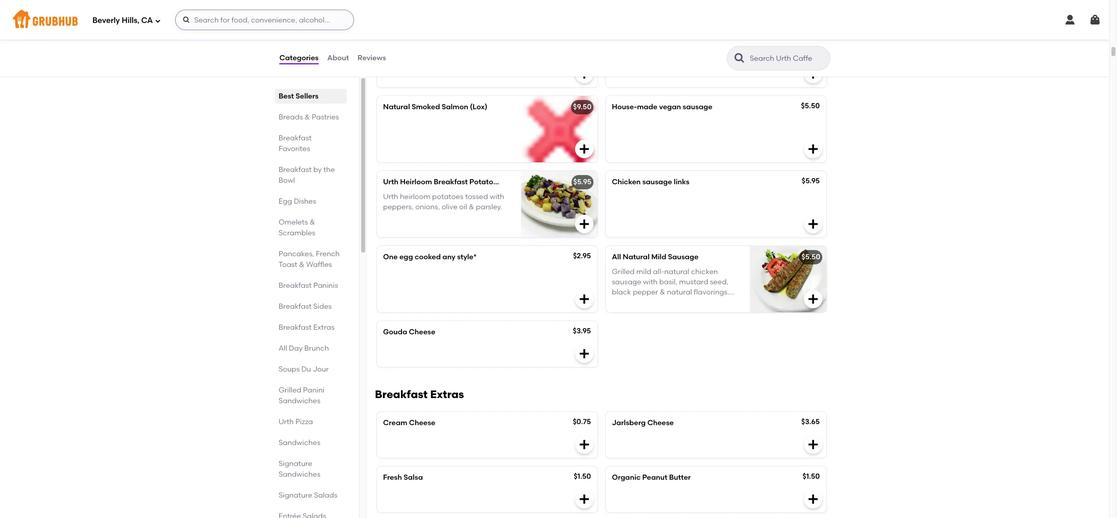 Task type: locate. For each thing, give the bounding box(es) containing it.
breakfast favorites
[[279, 134, 312, 153]]

sausage right vegan
[[683, 103, 713, 112]]

urth up the peppers,
[[383, 192, 398, 201]]

urth heirloom breakfast potatoes
[[383, 178, 501, 187]]

olive
[[442, 203, 458, 212]]

tab
[[279, 512, 343, 519]]

breakfast up the bowl in the top left of the page
[[279, 166, 312, 174]]

1 vertical spatial extras
[[430, 389, 464, 401]]

1 signature from the top
[[279, 460, 313, 469]]

sandwiches down "panini"
[[279, 397, 321, 406]]

1 horizontal spatial grilled
[[612, 268, 635, 276]]

& right oil at left
[[469, 203, 474, 212]]

& inside the grilled mild all-natural chicken sausage with basil, mustard seed, black pepper & natural flavorings. free of nitrates, in a natural collagen casing.
[[660, 288, 666, 297]]

2 vertical spatial sausage
[[612, 278, 642, 287]]

$5.95
[[802, 177, 820, 186], [574, 178, 592, 187]]

sandwiches down urth pizza
[[279, 439, 321, 448]]

sandwiches up signature salads
[[279, 471, 321, 479]]

1 vertical spatial signature
[[279, 492, 313, 500]]

0 horizontal spatial $1.50
[[574, 473, 591, 482]]

1 horizontal spatial extras
[[430, 389, 464, 401]]

hills,
[[122, 16, 139, 25]]

signature down 'sandwiches' tab
[[279, 460, 313, 469]]

breakfast for breakfast by the bowl tab
[[279, 166, 312, 174]]

1 vertical spatial all
[[279, 344, 288, 353]]

cheese for jarlsberg cheese
[[648, 419, 674, 428]]

cream
[[383, 419, 407, 428]]

signature for signature sandwiches
[[279, 460, 313, 469]]

all left the 'day'
[[279, 344, 288, 353]]

casing.
[[612, 309, 637, 318]]

2 vertical spatial urth
[[279, 418, 294, 427]]

by
[[314, 166, 322, 174]]

1 $4.95 from the left
[[573, 47, 591, 56]]

grilled left mild
[[612, 268, 635, 276]]

sausage inside the grilled mild all-natural chicken sausage with basil, mustard seed, black pepper & natural flavorings. free of nitrates, in a natural collagen casing.
[[612, 278, 642, 287]]

extras up cream cheese
[[430, 389, 464, 401]]

cheese right jarlsberg
[[648, 419, 674, 428]]

breakfast inside the breakfast by the bowl
[[279, 166, 312, 174]]

urth for urth pizza
[[279, 418, 294, 427]]

$5.50
[[801, 102, 820, 111], [802, 253, 821, 262]]

grilled inside the grilled mild all-natural chicken sausage with basil, mustard seed, black pepper & natural flavorings. free of nitrates, in a natural collagen casing.
[[612, 268, 635, 276]]

$4.95 for thick cut bacon
[[802, 47, 820, 56]]

0 vertical spatial urth
[[383, 178, 399, 187]]

$3.95
[[573, 327, 591, 336]]

& inside urth heirloom potatoes tossed with peppers, onions, olive oil & parsley.
[[469, 203, 474, 212]]

3 sandwiches from the top
[[279, 471, 321, 479]]

$4.95 for potato latkes
[[573, 47, 591, 56]]

1 horizontal spatial $1.50
[[803, 473, 820, 482]]

2 signature from the top
[[279, 492, 313, 500]]

grilled
[[612, 268, 635, 276], [279, 386, 302, 395]]

(lox)
[[470, 103, 488, 112]]

chicken
[[612, 178, 641, 187]]

best sellers tab
[[279, 91, 343, 102]]

0 horizontal spatial extras
[[314, 323, 335, 332]]

with up parsley.
[[490, 192, 505, 201]]

1 vertical spatial with
[[643, 278, 658, 287]]

breakfast up the 'day'
[[279, 323, 312, 332]]

cheese for cream cheese
[[409, 419, 436, 428]]

all right $2.95
[[612, 253, 621, 262]]

signature sandwiches tab
[[279, 459, 343, 480]]

& right breads
[[305, 113, 310, 122]]

urth for urth heirloom potatoes tossed with peppers, onions, olive oil & parsley.
[[383, 192, 398, 201]]

$4.95
[[573, 47, 591, 56], [802, 47, 820, 56]]

black
[[612, 288, 631, 297]]

1 horizontal spatial all
[[612, 253, 621, 262]]

grilled down soups
[[279, 386, 302, 395]]

one egg cooked any style*
[[383, 253, 477, 262]]

0 vertical spatial natural
[[383, 103, 410, 112]]

potato
[[383, 48, 407, 57]]

0 vertical spatial all
[[612, 253, 621, 262]]

breakfast down breakfast paninis
[[279, 303, 312, 311]]

grilled inside grilled panini sandwiches
[[279, 386, 302, 395]]

basil,
[[660, 278, 678, 287]]

onions,
[[416, 203, 440, 212]]

0 horizontal spatial grilled
[[279, 386, 302, 395]]

pancakes, french toast & waffles tab
[[279, 249, 343, 270]]

breads & pastries tab
[[279, 112, 343, 123]]

$2.95
[[573, 252, 591, 261]]

about button
[[327, 40, 350, 77]]

2 sandwiches from the top
[[279, 439, 321, 448]]

any
[[443, 253, 456, 262]]

toast
[[279, 261, 298, 269]]

signature down signature sandwiches
[[279, 492, 313, 500]]

sausage
[[683, 103, 713, 112], [643, 178, 673, 187], [612, 278, 642, 287]]

& down 'pancakes,'
[[299, 261, 305, 269]]

soups du jour tab
[[279, 364, 343, 375]]

breakfast paninis
[[279, 282, 339, 290]]

all inside tab
[[279, 344, 288, 353]]

0 vertical spatial grilled
[[612, 268, 635, 276]]

1 horizontal spatial breakfast extras
[[375, 389, 464, 401]]

all
[[612, 253, 621, 262], [279, 344, 288, 353]]

about
[[327, 54, 349, 62]]

best sellers
[[279, 92, 319, 101]]

Search Urth Caffe search field
[[749, 54, 827, 63]]

vegan
[[659, 103, 681, 112]]

with up pepper
[[643, 278, 658, 287]]

main navigation navigation
[[0, 0, 1110, 40]]

urth inside urth heirloom potatoes tossed with peppers, onions, olive oil & parsley.
[[383, 192, 398, 201]]

nitrates,
[[638, 299, 666, 307]]

natural up basil,
[[665, 268, 690, 276]]

breakfast up the favorites
[[279, 134, 312, 143]]

1 vertical spatial $5.50
[[802, 253, 821, 262]]

best
[[279, 92, 294, 101]]

1 vertical spatial grilled
[[279, 386, 302, 395]]

2 $1.50 from the left
[[803, 473, 820, 482]]

svg image
[[1065, 14, 1077, 26], [1090, 14, 1102, 26], [155, 18, 161, 24], [579, 68, 591, 80], [579, 143, 591, 156], [807, 218, 820, 231], [579, 348, 591, 360], [807, 439, 820, 451], [579, 494, 591, 506]]

cheese right gouda
[[409, 328, 436, 337]]

tossed
[[465, 192, 488, 201]]

0 vertical spatial breakfast extras
[[279, 323, 335, 332]]

natural left 'smoked'
[[383, 103, 410, 112]]

all day brunch tab
[[279, 343, 343, 354]]

grilled for grilled mild all-natural chicken sausage with basil, mustard seed, black pepper & natural flavorings. free of nitrates, in a natural collagen casing.
[[612, 268, 635, 276]]

bacon
[[646, 48, 669, 57]]

thick
[[612, 48, 631, 57]]

sausage left links
[[643, 178, 673, 187]]

natural smoked salmon (lox) image
[[521, 96, 598, 163]]

1 horizontal spatial with
[[643, 278, 658, 287]]

house-made vegan sausage
[[612, 103, 713, 112]]

urth
[[383, 178, 399, 187], [383, 192, 398, 201], [279, 418, 294, 427]]

$1.50 for organic peanut butter
[[803, 473, 820, 482]]

1 vertical spatial natural
[[667, 288, 692, 297]]

$3.65
[[802, 418, 820, 427]]

sausage up black
[[612, 278, 642, 287]]

peanut
[[643, 474, 668, 483]]

with
[[490, 192, 505, 201], [643, 278, 658, 287]]

breakfast up cream
[[375, 389, 428, 401]]

breakfast up potatoes
[[434, 178, 468, 187]]

breakfast extras up cream cheese
[[375, 389, 464, 401]]

egg dishes
[[279, 197, 317, 206]]

cheese right cream
[[409, 419, 436, 428]]

urth pizza tab
[[279, 417, 343, 428]]

signature inside signature sandwiches
[[279, 460, 313, 469]]

1 horizontal spatial $4.95
[[802, 47, 820, 56]]

natural up mild
[[623, 253, 650, 262]]

0 horizontal spatial sausage
[[612, 278, 642, 287]]

breakfast extras
[[279, 323, 335, 332], [375, 389, 464, 401]]

natural up the a
[[667, 288, 692, 297]]

du
[[302, 365, 312, 374]]

breakfast extras down breakfast sides
[[279, 323, 335, 332]]

gouda cheese
[[383, 328, 436, 337]]

2 $4.95 from the left
[[802, 47, 820, 56]]

2 horizontal spatial sausage
[[683, 103, 713, 112]]

reviews
[[358, 54, 386, 62]]

breakfast for breakfast extras tab
[[279, 323, 312, 332]]

2 vertical spatial sandwiches
[[279, 471, 321, 479]]

0 horizontal spatial $5.95
[[574, 178, 592, 187]]

salmon
[[442, 103, 468, 112]]

all natural mild sausage image
[[750, 246, 827, 313]]

mild
[[652, 253, 667, 262]]

1 horizontal spatial sausage
[[643, 178, 673, 187]]

breakfast extras inside tab
[[279, 323, 335, 332]]

0 horizontal spatial $4.95
[[573, 47, 591, 56]]

a
[[675, 299, 680, 307]]

breakfast down toast
[[279, 282, 312, 290]]

paninis
[[314, 282, 339, 290]]

svg image
[[183, 16, 191, 24], [807, 68, 820, 80], [807, 143, 820, 156], [579, 218, 591, 231], [579, 293, 591, 306], [807, 293, 820, 306], [579, 439, 591, 451], [807, 494, 820, 506]]

$0.75
[[573, 418, 591, 427]]

0 vertical spatial natural
[[665, 268, 690, 276]]

& up scrambles
[[310, 218, 315, 227]]

0 horizontal spatial with
[[490, 192, 505, 201]]

0 vertical spatial signature
[[279, 460, 313, 469]]

urth left pizza
[[279, 418, 294, 427]]

jour
[[313, 365, 329, 374]]

breakfast for breakfast paninis tab
[[279, 282, 312, 290]]

parsley.
[[476, 203, 503, 212]]

style*
[[457, 253, 477, 262]]

0 vertical spatial with
[[490, 192, 505, 201]]

breakfast for breakfast sides tab on the left bottom
[[279, 303, 312, 311]]

chicken
[[691, 268, 718, 276]]

1 $1.50 from the left
[[574, 473, 591, 482]]

pastries
[[312, 113, 339, 122]]

breakfast
[[279, 134, 312, 143], [279, 166, 312, 174], [434, 178, 468, 187], [279, 282, 312, 290], [279, 303, 312, 311], [279, 323, 312, 332], [375, 389, 428, 401]]

1 vertical spatial natural
[[623, 253, 650, 262]]

0 horizontal spatial all
[[279, 344, 288, 353]]

1 vertical spatial urth
[[383, 192, 398, 201]]

smoked
[[412, 103, 440, 112]]

cheese
[[409, 328, 436, 337], [409, 419, 436, 428], [648, 419, 674, 428]]

1 horizontal spatial natural
[[623, 253, 650, 262]]

urth left heirloom at the left top
[[383, 178, 399, 187]]

pepper
[[633, 288, 659, 297]]

1 vertical spatial sandwiches
[[279, 439, 321, 448]]

& down basil,
[[660, 288, 666, 297]]

0 horizontal spatial breakfast extras
[[279, 323, 335, 332]]

natural right the a
[[682, 299, 707, 307]]

extras down sides
[[314, 323, 335, 332]]

0 vertical spatial sandwiches
[[279, 397, 321, 406]]

pizza
[[296, 418, 313, 427]]

all for all day brunch
[[279, 344, 288, 353]]

natural smoked salmon (lox)
[[383, 103, 488, 112]]

0 vertical spatial extras
[[314, 323, 335, 332]]

0 vertical spatial sausage
[[683, 103, 713, 112]]

extras
[[314, 323, 335, 332], [430, 389, 464, 401]]

urth inside urth pizza 'tab'
[[279, 418, 294, 427]]

& inside tab
[[305, 113, 310, 122]]

1 sandwiches from the top
[[279, 397, 321, 406]]

natural
[[665, 268, 690, 276], [667, 288, 692, 297], [682, 299, 707, 307]]



Task type: vqa. For each thing, say whether or not it's contained in the screenshot.
$4.20 related to Strawberry Lemonade
no



Task type: describe. For each thing, give the bounding box(es) containing it.
with inside the grilled mild all-natural chicken sausage with basil, mustard seed, black pepper & natural flavorings. free of nitrates, in a natural collagen casing.
[[643, 278, 658, 287]]

omelets & scrambles
[[279, 218, 316, 238]]

$9.50
[[573, 103, 592, 112]]

extras inside tab
[[314, 323, 335, 332]]

latkes
[[409, 48, 430, 57]]

in
[[668, 299, 674, 307]]

jarlsberg
[[612, 419, 646, 428]]

butter
[[669, 474, 691, 483]]

2 vertical spatial natural
[[682, 299, 707, 307]]

breakfast paninis tab
[[279, 281, 343, 291]]

salsa
[[404, 474, 423, 483]]

egg
[[400, 253, 413, 262]]

soups
[[279, 365, 300, 374]]

potatoes
[[432, 192, 464, 201]]

cream cheese
[[383, 419, 436, 428]]

free
[[612, 299, 627, 307]]

breakfast for breakfast favorites tab
[[279, 134, 312, 143]]

brunch
[[305, 344, 329, 353]]

heirloom
[[400, 192, 431, 201]]

signature salads tab
[[279, 491, 343, 501]]

breakfast sides
[[279, 303, 332, 311]]

flavorings.
[[694, 288, 730, 297]]

panini
[[303, 386, 325, 395]]

one
[[383, 253, 398, 262]]

oil
[[459, 203, 467, 212]]

omelets & scrambles tab
[[279, 217, 343, 239]]

breads & pastries
[[279, 113, 339, 122]]

cheese for gouda cheese
[[409, 328, 436, 337]]

chicken sausage links
[[612, 178, 690, 187]]

all natural mild sausage
[[612, 253, 699, 262]]

peppers,
[[383, 203, 414, 212]]

1 vertical spatial breakfast extras
[[375, 389, 464, 401]]

grilled panini sandwiches
[[279, 386, 325, 406]]

cut
[[633, 48, 644, 57]]

mustard
[[679, 278, 709, 287]]

jarlsberg cheese
[[612, 419, 674, 428]]

signature for signature salads
[[279, 492, 313, 500]]

breakfast extras tab
[[279, 322, 343, 333]]

& inside omelets & scrambles
[[310, 218, 315, 227]]

mild
[[637, 268, 652, 276]]

1 horizontal spatial $5.95
[[802, 177, 820, 186]]

signature sandwiches
[[279, 460, 321, 479]]

heirloom
[[400, 178, 432, 187]]

egg
[[279, 197, 293, 206]]

bowl
[[279, 176, 295, 185]]

egg dishes tab
[[279, 196, 343, 207]]

breakfast sides tab
[[279, 302, 343, 312]]

categories
[[280, 54, 319, 62]]

of
[[629, 299, 636, 307]]

potatoes
[[470, 178, 501, 187]]

organic peanut butter
[[612, 474, 691, 483]]

thick cut bacon
[[612, 48, 669, 57]]

sides
[[314, 303, 332, 311]]

all day brunch
[[279, 344, 329, 353]]

omelets
[[279, 218, 308, 227]]

collagen
[[709, 299, 739, 307]]

organic
[[612, 474, 641, 483]]

urth heirloom potatoes tossed with peppers, onions, olive oil & parsley.
[[383, 192, 505, 212]]

with inside urth heirloom potatoes tossed with peppers, onions, olive oil & parsley.
[[490, 192, 505, 201]]

breads
[[279, 113, 303, 122]]

breakfast favorites tab
[[279, 133, 343, 154]]

grilled mild all-natural chicken sausage with basil, mustard seed, black pepper & natural flavorings. free of nitrates, in a natural collagen casing.
[[612, 268, 739, 318]]

sandwiches inside grilled panini sandwiches
[[279, 397, 321, 406]]

made
[[637, 103, 658, 112]]

urth for urth heirloom breakfast potatoes
[[383, 178, 399, 187]]

& inside pancakes, french toast & waffles
[[299, 261, 305, 269]]

grilled for grilled panini sandwiches
[[279, 386, 302, 395]]

urth pizza
[[279, 418, 313, 427]]

cooked
[[415, 253, 441, 262]]

beverly
[[93, 16, 120, 25]]

Search for food, convenience, alcohol... search field
[[175, 10, 354, 30]]

soups du jour
[[279, 365, 329, 374]]

search icon image
[[734, 52, 746, 64]]

fresh
[[383, 474, 402, 483]]

pancakes,
[[279, 250, 315, 259]]

links
[[674, 178, 690, 187]]

favorites
[[279, 145, 310, 153]]

categories button
[[279, 40, 319, 77]]

grilled panini sandwiches tab
[[279, 385, 343, 407]]

beverly hills, ca
[[93, 16, 153, 25]]

$1.50 for fresh salsa
[[574, 473, 591, 482]]

french
[[316, 250, 340, 259]]

svg image inside main navigation navigation
[[183, 16, 191, 24]]

waffles
[[307, 261, 332, 269]]

salads
[[314, 492, 338, 500]]

all for all natural mild sausage
[[612, 253, 621, 262]]

house-
[[612, 103, 637, 112]]

breakfast by the bowl tab
[[279, 165, 343, 186]]

urth heirloom breakfast potatoes image
[[521, 171, 598, 238]]

0 vertical spatial $5.50
[[801, 102, 820, 111]]

gouda
[[383, 328, 407, 337]]

seed,
[[710, 278, 729, 287]]

reviews button
[[357, 40, 387, 77]]

1 vertical spatial sausage
[[643, 178, 673, 187]]

dishes
[[294, 197, 317, 206]]

fresh salsa
[[383, 474, 423, 483]]

scrambles
[[279, 229, 316, 238]]

potato latkes
[[383, 48, 430, 57]]

sandwiches tab
[[279, 438, 343, 449]]

the
[[324, 166, 335, 174]]

0 horizontal spatial natural
[[383, 103, 410, 112]]

breakfast by the bowl
[[279, 166, 335, 185]]



